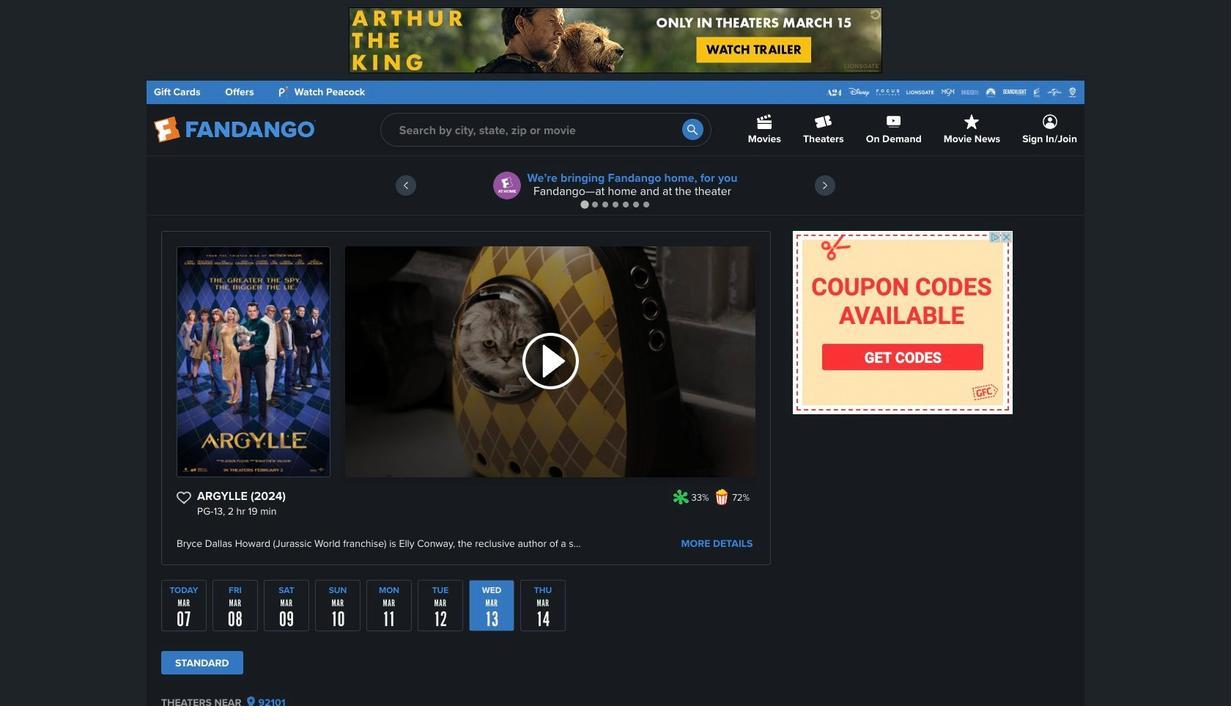 Task type: locate. For each thing, give the bounding box(es) containing it.
0 horizontal spatial flat image
[[673, 489, 689, 505]]

location light image
[[247, 697, 255, 706]]

region
[[147, 156, 1085, 215]]

advertisement element
[[349, 7, 883, 73], [793, 231, 1013, 414]]

option group
[[161, 651, 771, 682]]

flat image
[[673, 489, 689, 505], [714, 489, 730, 505]]

None search field
[[380, 113, 712, 147]]

offer icon image
[[494, 172, 522, 199]]

1 vertical spatial advertisement element
[[793, 231, 1013, 414]]

argylle (2024) movie poster image
[[177, 247, 330, 477]]

1 horizontal spatial flat image
[[714, 489, 730, 505]]

7 of 8 group
[[469, 580, 515, 631]]



Task type: describe. For each thing, give the bounding box(es) containing it.
Search by city, state, zip or movie text field
[[380, 113, 712, 147]]

1 flat image from the left
[[673, 489, 689, 505]]

2 flat image from the left
[[714, 489, 730, 505]]

select a slide to show tab list
[[147, 199, 1085, 210]]

video player application
[[345, 246, 756, 477]]

0 vertical spatial advertisement element
[[349, 7, 883, 73]]

movie summary element
[[161, 231, 771, 565]]



Task type: vqa. For each thing, say whether or not it's contained in the screenshot.
flat Icon to the right
no



